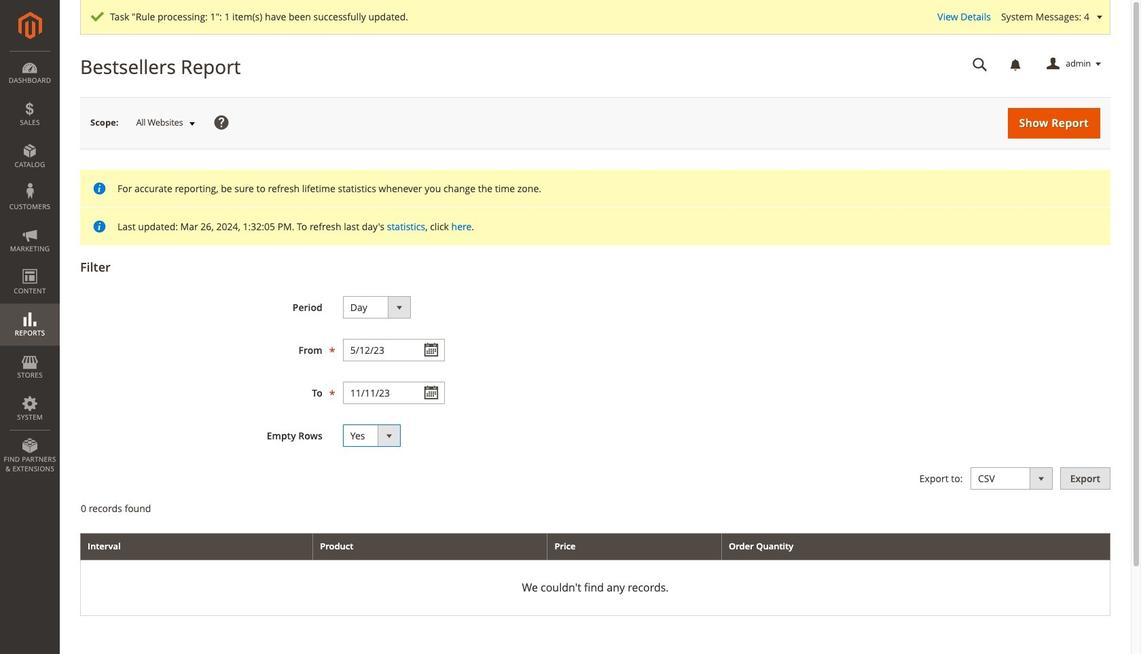 Task type: locate. For each thing, give the bounding box(es) containing it.
None text field
[[964, 52, 998, 76]]

None text field
[[343, 339, 445, 361], [343, 382, 445, 404], [343, 339, 445, 361], [343, 382, 445, 404]]

menu bar
[[0, 51, 60, 481]]



Task type: describe. For each thing, give the bounding box(es) containing it.
magento admin panel image
[[18, 12, 42, 39]]



